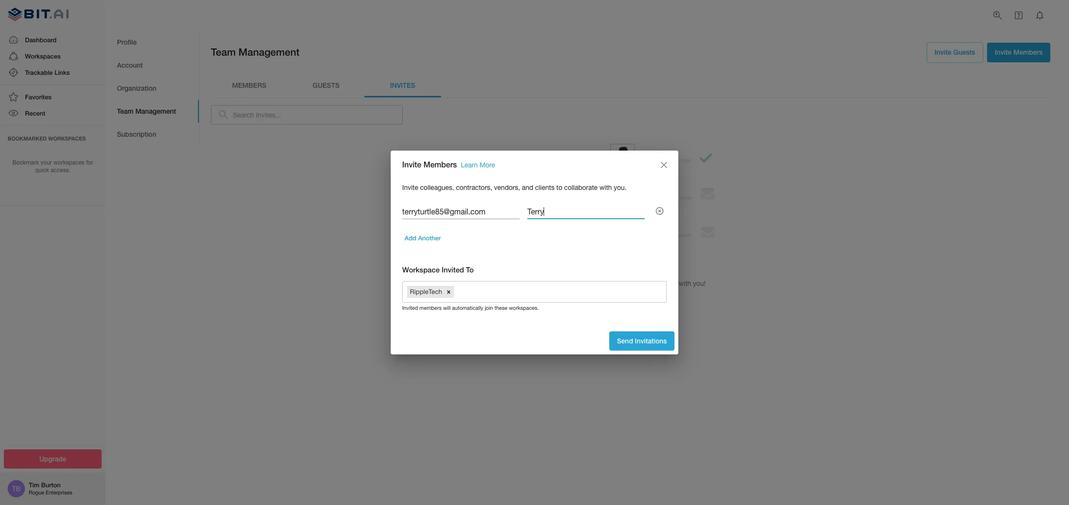 Task type: vqa. For each thing, say whether or not it's contained in the screenshot.
Documents
no



Task type: describe. For each thing, give the bounding box(es) containing it.
members
[[232, 81, 267, 89]]

tab list containing profile
[[106, 31, 199, 146]]

send invitations
[[617, 337, 667, 345]]

add another
[[405, 234, 441, 242]]

access.
[[51, 167, 70, 174]]

subscription link
[[106, 123, 199, 146]]

invite for invite guests
[[935, 48, 952, 56]]

with inside invite members dialog
[[600, 184, 612, 191]]

rippletech
[[410, 288, 442, 296]]

workspaces
[[53, 159, 84, 166]]

clients
[[535, 184, 555, 191]]

team inside tab list
[[117, 107, 134, 115]]

collaborate inside invite members dialog
[[564, 184, 598, 191]]

dashboard button
[[0, 31, 106, 48]]

Search Invites... search field
[[233, 105, 403, 125]]

tim burton rogue enterprises
[[29, 481, 72, 496]]

invited members will automatically join these workspaces.
[[402, 305, 539, 311]]

profile
[[117, 38, 137, 46]]

tim
[[29, 481, 39, 489]]

workspaces
[[48, 135, 86, 141]]

guests button
[[288, 74, 365, 97]]

invites
[[390, 81, 416, 89]]

profile link
[[106, 31, 199, 54]]

management inside tab list
[[135, 107, 176, 115]]

send
[[617, 337, 633, 345]]

favorites
[[25, 93, 52, 101]]

you.
[[614, 184, 627, 191]]

members inside dialog
[[420, 305, 442, 311]]

to
[[466, 265, 474, 274]]

join
[[485, 305, 493, 311]]

learn more
[[613, 301, 649, 309]]

recent button
[[0, 105, 106, 122]]

invite guests
[[935, 48, 976, 56]]

invite colleagues, contractors, vendors, and clients to collaborate with you.
[[402, 184, 627, 191]]

Name (optional) text field
[[528, 204, 645, 219]]

automatically
[[452, 305, 484, 311]]

tb
[[12, 485, 21, 493]]

invite members learn more
[[402, 160, 495, 169]]

1 horizontal spatial team management
[[211, 46, 300, 58]]

0 vertical spatial team
[[211, 46, 236, 58]]

will
[[443, 305, 451, 311]]

team
[[589, 279, 604, 287]]

burton
[[41, 481, 61, 489]]

guests
[[313, 81, 340, 89]]

members for invite members
[[1014, 48, 1043, 56]]

bookmarked workspaces
[[8, 135, 86, 141]]

1 horizontal spatial learn more link
[[606, 296, 656, 315]]

workspaces
[[25, 52, 61, 60]]

invites button
[[365, 74, 441, 97]]

workspace
[[402, 265, 440, 274]]

favorites button
[[0, 89, 106, 105]]



Task type: locate. For each thing, give the bounding box(es) containing it.
dashboard
[[25, 36, 57, 43]]

links
[[55, 69, 70, 76]]

0 vertical spatial members
[[1014, 48, 1043, 56]]

trackable links button
[[0, 64, 106, 81]]

tab list
[[106, 31, 199, 146], [211, 74, 1051, 97]]

more inside the invite members learn more
[[480, 161, 495, 169]]

learn inside the invite members learn more
[[461, 161, 478, 169]]

invite
[[935, 48, 952, 56], [995, 48, 1012, 56], [402, 160, 422, 169], [402, 184, 418, 191], [556, 279, 572, 287]]

1 horizontal spatial management
[[239, 46, 300, 58]]

0 horizontal spatial invited
[[402, 305, 418, 311]]

team up subscription
[[117, 107, 134, 115]]

colleagues,
[[420, 184, 454, 191]]

0 horizontal spatial collaborate
[[564, 184, 598, 191]]

you!
[[693, 279, 706, 287]]

your for invite
[[574, 279, 587, 287]]

your for bookmark
[[41, 159, 52, 166]]

1 vertical spatial members
[[420, 305, 442, 311]]

1 vertical spatial invited
[[402, 305, 418, 311]]

0 horizontal spatial team management
[[117, 107, 176, 115]]

invited left 'to'
[[442, 265, 464, 274]]

team management down organization link in the left of the page
[[117, 107, 176, 115]]

0 vertical spatial to
[[557, 184, 563, 191]]

0 vertical spatial your
[[41, 159, 52, 166]]

for
[[86, 159, 93, 166]]

with left you!
[[679, 279, 691, 287]]

invited
[[442, 265, 464, 274], [402, 305, 418, 311]]

guests
[[954, 48, 976, 56]]

to inside invite members dialog
[[557, 184, 563, 191]]

your left team
[[574, 279, 587, 287]]

collaborate up 'name (optional)' text box at the top of the page
[[564, 184, 598, 191]]

rogue
[[29, 490, 44, 496]]

management down organization link in the left of the page
[[135, 107, 176, 115]]

upgrade
[[39, 454, 66, 463]]

learn more link inside invite members dialog
[[461, 161, 495, 169]]

learn down invite your team members to collaborate with you!
[[613, 301, 631, 309]]

1 horizontal spatial invited
[[442, 265, 464, 274]]

1 vertical spatial your
[[574, 279, 587, 287]]

collaborate
[[564, 184, 598, 191], [644, 279, 677, 287]]

invite left colleagues,
[[402, 184, 418, 191]]

another
[[418, 234, 441, 242]]

0 vertical spatial collaborate
[[564, 184, 598, 191]]

0 horizontal spatial with
[[600, 184, 612, 191]]

Email Address text field
[[402, 204, 520, 219]]

0 horizontal spatial management
[[135, 107, 176, 115]]

1 horizontal spatial more
[[633, 301, 649, 309]]

recent
[[25, 110, 45, 117]]

0 horizontal spatial team
[[117, 107, 134, 115]]

to
[[557, 184, 563, 191], [636, 279, 642, 287]]

contractors,
[[456, 184, 492, 191]]

account
[[117, 61, 143, 69]]

1 horizontal spatial collaborate
[[644, 279, 677, 287]]

team management link
[[106, 100, 199, 123]]

enterprises
[[46, 490, 72, 496]]

your inside the bookmark your workspaces for quick access.
[[41, 159, 52, 166]]

0 horizontal spatial learn
[[461, 161, 478, 169]]

organization
[[117, 84, 156, 92]]

send invitations button
[[610, 331, 675, 351]]

vendors,
[[494, 184, 520, 191]]

invite inside "button"
[[935, 48, 952, 56]]

1 vertical spatial management
[[135, 107, 176, 115]]

members right team
[[606, 279, 634, 287]]

1 vertical spatial collaborate
[[644, 279, 677, 287]]

bookmark
[[13, 159, 39, 166]]

trackable
[[25, 69, 53, 76]]

team
[[211, 46, 236, 58], [117, 107, 134, 115]]

learn up contractors,
[[461, 161, 478, 169]]

invite for invite members learn more
[[402, 160, 422, 169]]

invite members dialog
[[391, 150, 679, 355]]

with left "you."
[[600, 184, 612, 191]]

1 horizontal spatial learn
[[613, 301, 631, 309]]

bookmarked
[[8, 135, 47, 141]]

invite left 'guests'
[[935, 48, 952, 56]]

learn more link
[[461, 161, 495, 169], [606, 296, 656, 315]]

more down invite your team members to collaborate with you!
[[633, 301, 649, 309]]

team up members
[[211, 46, 236, 58]]

workspace invited to
[[402, 265, 474, 274]]

invite guests button
[[927, 42, 984, 63]]

invite right 'guests'
[[995, 48, 1012, 56]]

1 horizontal spatial tab list
[[211, 74, 1051, 97]]

1 vertical spatial learn
[[613, 301, 631, 309]]

0 vertical spatial learn more link
[[461, 161, 495, 169]]

0 vertical spatial members
[[606, 279, 634, 287]]

invite left team
[[556, 279, 572, 287]]

invite members
[[995, 48, 1043, 56]]

0 horizontal spatial to
[[557, 184, 563, 191]]

1 vertical spatial team
[[117, 107, 134, 115]]

0 vertical spatial learn
[[461, 161, 478, 169]]

1 horizontal spatial team
[[211, 46, 236, 58]]

members inside invite members button
[[1014, 48, 1043, 56]]

0 horizontal spatial members
[[420, 305, 442, 311]]

members button
[[211, 74, 288, 97]]

0 vertical spatial management
[[239, 46, 300, 58]]

team management up members
[[211, 46, 300, 58]]

0 vertical spatial more
[[480, 161, 495, 169]]

1 vertical spatial learn more link
[[606, 296, 656, 315]]

with
[[600, 184, 612, 191], [679, 279, 691, 287]]

0 vertical spatial team management
[[211, 46, 300, 58]]

add
[[405, 234, 417, 242]]

invite for invite members
[[995, 48, 1012, 56]]

1 horizontal spatial to
[[636, 279, 642, 287]]

these
[[495, 305, 508, 311]]

workspaces.
[[509, 305, 539, 311]]

your up quick
[[41, 159, 52, 166]]

learn more link down invite your team members to collaborate with you!
[[606, 296, 656, 315]]

invite members button
[[988, 43, 1051, 62]]

invite your team members to collaborate with you!
[[556, 279, 706, 287]]

subscription
[[117, 130, 156, 138]]

1 vertical spatial team management
[[117, 107, 176, 115]]

account link
[[106, 54, 199, 77]]

upgrade button
[[4, 449, 102, 469]]

0 horizontal spatial your
[[41, 159, 52, 166]]

1 horizontal spatial your
[[574, 279, 587, 287]]

1 horizontal spatial members
[[1014, 48, 1043, 56]]

invite for invite your team members to collaborate with you!
[[556, 279, 572, 287]]

invite for invite colleagues, contractors, vendors, and clients to collaborate with you.
[[402, 184, 418, 191]]

more
[[480, 161, 495, 169], [633, 301, 649, 309]]

and
[[522, 184, 534, 191]]

invite up colleagues,
[[402, 160, 422, 169]]

1 vertical spatial to
[[636, 279, 642, 287]]

members inside invite members dialog
[[424, 160, 457, 169]]

bookmark your workspaces for quick access.
[[13, 159, 93, 174]]

members left will
[[420, 305, 442, 311]]

0 horizontal spatial tab list
[[106, 31, 199, 146]]

invitations
[[635, 337, 667, 345]]

organization link
[[106, 77, 199, 100]]

invited down rippletech
[[402, 305, 418, 311]]

collaborate up the learn more
[[644, 279, 677, 287]]

members for invite members learn more
[[424, 160, 457, 169]]

members
[[606, 279, 634, 287], [420, 305, 442, 311]]

0 vertical spatial invited
[[442, 265, 464, 274]]

your
[[41, 159, 52, 166], [574, 279, 587, 287]]

management up members
[[239, 46, 300, 58]]

management
[[239, 46, 300, 58], [135, 107, 176, 115]]

0 vertical spatial with
[[600, 184, 612, 191]]

1 vertical spatial more
[[633, 301, 649, 309]]

learn more link up contractors,
[[461, 161, 495, 169]]

1 vertical spatial with
[[679, 279, 691, 287]]

learn
[[461, 161, 478, 169], [613, 301, 631, 309]]

team management
[[211, 46, 300, 58], [117, 107, 176, 115]]

to right clients
[[557, 184, 563, 191]]

1 vertical spatial members
[[424, 160, 457, 169]]

to up the learn more
[[636, 279, 642, 287]]

quick
[[35, 167, 49, 174]]

invite inside button
[[995, 48, 1012, 56]]

more up contractors,
[[480, 161, 495, 169]]

1 horizontal spatial members
[[606, 279, 634, 287]]

0 horizontal spatial more
[[480, 161, 495, 169]]

1 horizontal spatial with
[[679, 279, 691, 287]]

trackable links
[[25, 69, 70, 76]]

tab list containing members
[[211, 74, 1051, 97]]

0 horizontal spatial members
[[424, 160, 457, 169]]

members
[[1014, 48, 1043, 56], [424, 160, 457, 169]]

0 horizontal spatial learn more link
[[461, 161, 495, 169]]

add another button
[[402, 231, 443, 246]]

workspaces button
[[0, 48, 106, 64]]



